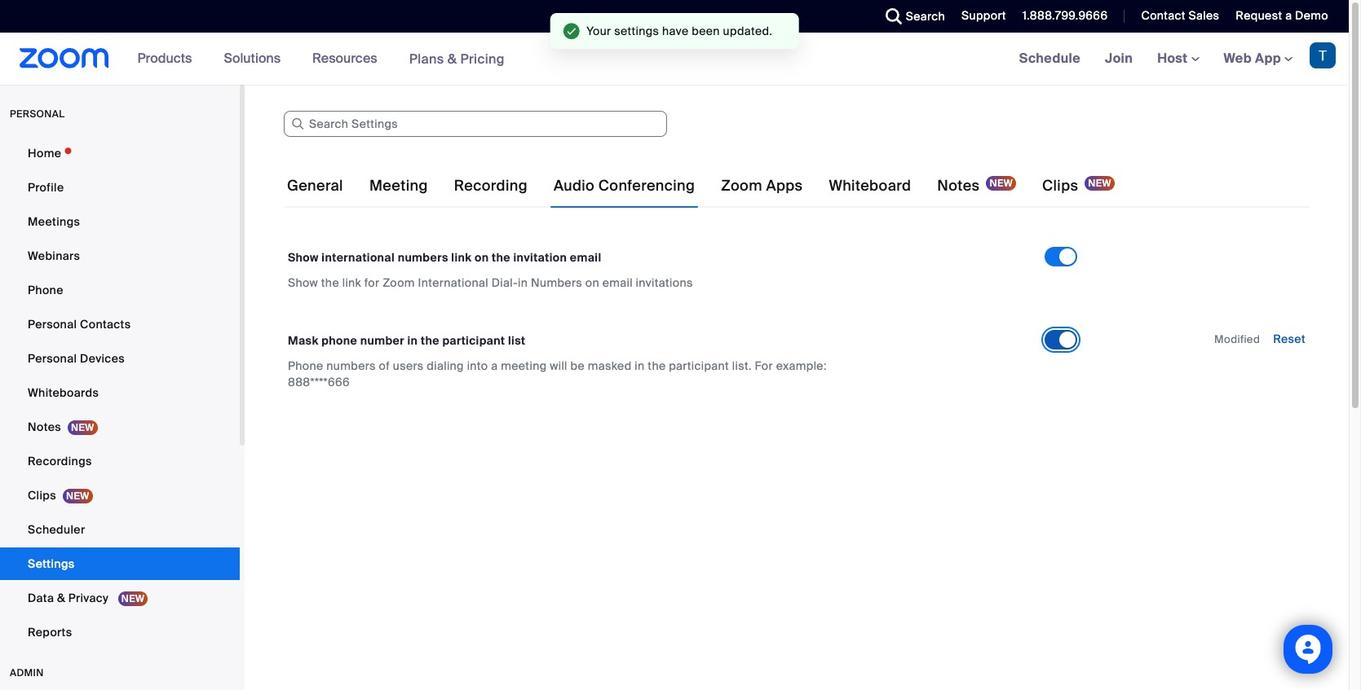 Task type: vqa. For each thing, say whether or not it's contained in the screenshot.
the bottommost Zoom
yes



Task type: locate. For each thing, give the bounding box(es) containing it.
in down the 'invitation'
[[518, 276, 528, 290]]

success image
[[563, 23, 580, 39]]

apps
[[766, 176, 803, 196]]

2 show from the top
[[288, 276, 318, 290]]

phone inside personal menu menu
[[28, 283, 63, 298]]

your settings have been updated.
[[586, 24, 773, 38]]

2 vertical spatial in
[[635, 359, 645, 374]]

0 horizontal spatial phone
[[28, 283, 63, 298]]

phone numbers of users dialing into a meeting will be masked in the participant list. for example: 888****666
[[288, 359, 827, 390]]

& inside personal menu menu
[[57, 591, 65, 606]]

1 vertical spatial on
[[585, 276, 599, 290]]

0 horizontal spatial zoom
[[383, 276, 415, 290]]

1 horizontal spatial &
[[447, 50, 457, 67]]

&
[[447, 50, 457, 67], [57, 591, 65, 606]]

show up mask
[[288, 276, 318, 290]]

phone up 888****666
[[288, 359, 323, 374]]

& inside product information navigation
[[447, 50, 457, 67]]

whiteboards
[[28, 386, 99, 400]]

0 vertical spatial personal
[[28, 317, 77, 332]]

1 vertical spatial notes
[[28, 420, 61, 435]]

masked
[[588, 359, 632, 374]]

clips inside 'tabs of my account settings page' tab list
[[1042, 176, 1078, 196]]

show the link for zoom international dial-in numbers on email invitations
[[288, 276, 693, 290]]

request
[[1236, 8, 1282, 23]]

1 vertical spatial phone
[[288, 359, 323, 374]]

personal
[[28, 317, 77, 332], [28, 351, 77, 366]]

contact
[[1141, 8, 1186, 23]]

the down international
[[321, 276, 339, 290]]

schedule link
[[1007, 33, 1093, 85]]

join
[[1105, 50, 1133, 67]]

1 horizontal spatial zoom
[[721, 176, 762, 196]]

email left invitations
[[602, 276, 633, 290]]

0 vertical spatial clips
[[1042, 176, 1078, 196]]

numbers down the phone
[[326, 359, 376, 374]]

0 vertical spatial numbers
[[398, 250, 448, 265]]

conferencing
[[598, 176, 695, 196]]

invitations
[[636, 276, 693, 290]]

the right masked
[[648, 359, 666, 374]]

0 horizontal spatial participant
[[442, 334, 505, 348]]

1 horizontal spatial participant
[[669, 359, 729, 374]]

scheduler link
[[0, 514, 240, 546]]

zoom right for
[[383, 276, 415, 290]]

in inside phone numbers of users dialing into a meeting will be masked in the participant list. for example: 888****666
[[635, 359, 645, 374]]

0 vertical spatial link
[[451, 250, 472, 265]]

0 horizontal spatial in
[[407, 334, 418, 348]]

0 horizontal spatial numbers
[[326, 359, 376, 374]]

on
[[475, 250, 489, 265], [585, 276, 599, 290]]

0 vertical spatial &
[[447, 50, 457, 67]]

participant inside phone numbers of users dialing into a meeting will be masked in the participant list. for example: 888****666
[[669, 359, 729, 374]]

mask
[[288, 334, 319, 348]]

banner
[[0, 33, 1349, 86]]

0 vertical spatial notes
[[937, 176, 980, 196]]

personal up personal devices
[[28, 317, 77, 332]]

web
[[1224, 50, 1252, 67]]

clips link
[[0, 480, 240, 512]]

a left demo
[[1285, 8, 1292, 23]]

support
[[962, 8, 1006, 23]]

email up numbers
[[570, 250, 601, 265]]

0 horizontal spatial &
[[57, 591, 65, 606]]

1 horizontal spatial clips
[[1042, 176, 1078, 196]]

phone down the webinars
[[28, 283, 63, 298]]

personal up whiteboards
[[28, 351, 77, 366]]

settings
[[28, 557, 75, 572]]

link left for
[[342, 276, 361, 290]]

profile
[[28, 180, 64, 195]]

0 vertical spatial zoom
[[721, 176, 762, 196]]

products button
[[138, 33, 199, 85]]

plans & pricing link
[[409, 50, 505, 67], [409, 50, 505, 67]]

in up users
[[407, 334, 418, 348]]

1 vertical spatial show
[[288, 276, 318, 290]]

phone inside phone numbers of users dialing into a meeting will be masked in the participant list. for example: 888****666
[[288, 359, 323, 374]]

on up show the link for zoom international dial-in numbers on email invitations
[[475, 250, 489, 265]]

products
[[138, 50, 192, 67]]

1 vertical spatial zoom
[[383, 276, 415, 290]]

web app button
[[1224, 50, 1293, 67]]

settings link
[[0, 548, 240, 581]]

0 vertical spatial phone
[[28, 283, 63, 298]]

0 horizontal spatial on
[[475, 250, 489, 265]]

numbers up international
[[398, 250, 448, 265]]

1 vertical spatial participant
[[669, 359, 729, 374]]

2 horizontal spatial in
[[635, 359, 645, 374]]

number
[[360, 334, 404, 348]]

1 horizontal spatial phone
[[288, 359, 323, 374]]

0 horizontal spatial email
[[570, 250, 601, 265]]

solutions
[[224, 50, 281, 67]]

1 vertical spatial numbers
[[326, 359, 376, 374]]

whiteboards link
[[0, 377, 240, 409]]

zoom
[[721, 176, 762, 196], [383, 276, 415, 290]]

a inside phone numbers of users dialing into a meeting will be masked in the participant list. for example: 888****666
[[491, 359, 498, 374]]

modified
[[1214, 333, 1260, 347]]

show for show international numbers link on the invitation email
[[288, 250, 319, 265]]

recording
[[454, 176, 528, 196]]

zoom left apps
[[721, 176, 762, 196]]

1 horizontal spatial numbers
[[398, 250, 448, 265]]

1 horizontal spatial link
[[451, 250, 472, 265]]

show left international
[[288, 250, 319, 265]]

reports
[[28, 626, 72, 640]]

reset
[[1273, 332, 1306, 347]]

meeting
[[369, 176, 428, 196]]

link up international
[[451, 250, 472, 265]]

general
[[287, 176, 343, 196]]

0 vertical spatial a
[[1285, 8, 1292, 23]]

search
[[906, 9, 945, 24]]

email
[[570, 250, 601, 265], [602, 276, 633, 290]]

a right into on the left bottom of the page
[[491, 359, 498, 374]]

0 horizontal spatial link
[[342, 276, 361, 290]]

app
[[1255, 50, 1281, 67]]

in right masked
[[635, 359, 645, 374]]

1 horizontal spatial a
[[1285, 8, 1292, 23]]

personal devices link
[[0, 343, 240, 375]]

2 personal from the top
[[28, 351, 77, 366]]

for
[[364, 276, 380, 290]]

for
[[755, 359, 773, 374]]

& right plans
[[447, 50, 457, 67]]

contact sales link
[[1129, 0, 1224, 33], [1141, 8, 1219, 23]]

1 horizontal spatial in
[[518, 276, 528, 290]]

1 vertical spatial personal
[[28, 351, 77, 366]]

personal for personal contacts
[[28, 317, 77, 332]]

resources
[[312, 50, 377, 67]]

0 vertical spatial show
[[288, 250, 319, 265]]

phone
[[28, 283, 63, 298], [288, 359, 323, 374]]

dial-
[[491, 276, 518, 290]]

been
[[692, 24, 720, 38]]

numbers
[[398, 250, 448, 265], [326, 359, 376, 374]]

1 horizontal spatial notes
[[937, 176, 980, 196]]

0 vertical spatial participant
[[442, 334, 505, 348]]

international
[[322, 250, 395, 265]]

resources button
[[312, 33, 385, 85]]

pricing
[[460, 50, 505, 67]]

reports link
[[0, 617, 240, 649]]

show
[[288, 250, 319, 265], [288, 276, 318, 290]]

0 horizontal spatial a
[[491, 359, 498, 374]]

1.888.799.9666
[[1023, 8, 1108, 23]]

& right data on the bottom
[[57, 591, 65, 606]]

in
[[518, 276, 528, 290], [407, 334, 418, 348], [635, 359, 645, 374]]

0 horizontal spatial notes
[[28, 420, 61, 435]]

notes inside 'tabs of my account settings page' tab list
[[937, 176, 980, 196]]

meetings link
[[0, 206, 240, 238]]

1 vertical spatial email
[[602, 276, 633, 290]]

meeting
[[501, 359, 547, 374]]

admin
[[10, 667, 44, 680]]

0 horizontal spatial clips
[[28, 489, 56, 503]]

1 personal from the top
[[28, 317, 77, 332]]

participant left list.
[[669, 359, 729, 374]]

0 vertical spatial on
[[475, 250, 489, 265]]

participant up into on the left bottom of the page
[[442, 334, 505, 348]]

1 horizontal spatial on
[[585, 276, 599, 290]]

1 show from the top
[[288, 250, 319, 265]]

1 vertical spatial a
[[491, 359, 498, 374]]

zoom inside 'tabs of my account settings page' tab list
[[721, 176, 762, 196]]

1 vertical spatial &
[[57, 591, 65, 606]]

& for pricing
[[447, 50, 457, 67]]

whiteboard
[[829, 176, 911, 196]]

1 vertical spatial clips
[[28, 489, 56, 503]]

privacy
[[68, 591, 109, 606]]

be
[[571, 359, 585, 374]]

on right numbers
[[585, 276, 599, 290]]

request a demo link
[[1224, 0, 1349, 33], [1236, 8, 1329, 23]]

phone link
[[0, 274, 240, 307]]



Task type: describe. For each thing, give the bounding box(es) containing it.
web app
[[1224, 50, 1281, 67]]

will
[[550, 359, 567, 374]]

audio conferencing
[[554, 176, 695, 196]]

1 vertical spatial in
[[407, 334, 418, 348]]

phone
[[321, 334, 357, 348]]

webinars
[[28, 249, 80, 263]]

sales
[[1189, 8, 1219, 23]]

personal for personal devices
[[28, 351, 77, 366]]

schedule
[[1019, 50, 1081, 67]]

banner containing products
[[0, 33, 1349, 86]]

personal devices
[[28, 351, 125, 366]]

notes inside notes link
[[28, 420, 61, 435]]

have
[[662, 24, 689, 38]]

1 vertical spatial link
[[342, 276, 361, 290]]

settings
[[614, 24, 659, 38]]

scheduler
[[28, 523, 85, 537]]

personal
[[10, 108, 65, 121]]

show for show the link for zoom international dial-in numbers on email invitations
[[288, 276, 318, 290]]

solutions button
[[224, 33, 288, 85]]

meetings
[[28, 214, 80, 229]]

Search Settings text field
[[284, 111, 667, 137]]

phone for phone numbers of users dialing into a meeting will be masked in the participant list. for example: 888****666
[[288, 359, 323, 374]]

personal menu menu
[[0, 137, 240, 651]]

international
[[418, 276, 488, 290]]

webinars link
[[0, 240, 240, 272]]

personal contacts link
[[0, 308, 240, 341]]

numbers inside phone numbers of users dialing into a meeting will be masked in the participant list. for example: 888****666
[[326, 359, 376, 374]]

numbers
[[531, 276, 582, 290]]

example:
[[776, 359, 827, 374]]

zoom logo image
[[20, 48, 109, 69]]

contact sales
[[1141, 8, 1219, 23]]

updated.
[[723, 24, 773, 38]]

1 horizontal spatial email
[[602, 276, 633, 290]]

plans & pricing
[[409, 50, 505, 67]]

0 vertical spatial email
[[570, 250, 601, 265]]

0 vertical spatial in
[[518, 276, 528, 290]]

mask phone number in the participant list
[[288, 334, 526, 348]]

join link
[[1093, 33, 1145, 85]]

clips inside personal menu menu
[[28, 489, 56, 503]]

the up dial-
[[492, 250, 510, 265]]

list
[[508, 334, 526, 348]]

contacts
[[80, 317, 131, 332]]

show international numbers link on the invitation email
[[288, 250, 601, 265]]

& for privacy
[[57, 591, 65, 606]]

audio
[[554, 176, 595, 196]]

your
[[586, 24, 611, 38]]

data & privacy link
[[0, 582, 240, 615]]

home
[[28, 146, 61, 161]]

notes link
[[0, 411, 240, 444]]

demo
[[1295, 8, 1329, 23]]

product information navigation
[[125, 33, 517, 86]]

search button
[[873, 0, 949, 33]]

data
[[28, 591, 54, 606]]

reset button
[[1273, 332, 1306, 347]]

profile link
[[0, 171, 240, 204]]

the up the dialing
[[421, 334, 439, 348]]

meetings navigation
[[1007, 33, 1349, 86]]

recordings link
[[0, 445, 240, 478]]

profile picture image
[[1310, 42, 1336, 69]]

dialing
[[427, 359, 464, 374]]

zoom apps
[[721, 176, 803, 196]]

of
[[379, 359, 390, 374]]

devices
[[80, 351, 125, 366]]

users
[[393, 359, 424, 374]]

into
[[467, 359, 488, 374]]

host
[[1157, 50, 1191, 67]]

request a demo
[[1236, 8, 1329, 23]]

the inside phone numbers of users dialing into a meeting will be masked in the participant list. for example: 888****666
[[648, 359, 666, 374]]

host button
[[1157, 50, 1199, 67]]

home link
[[0, 137, 240, 170]]

tabs of my account settings page tab list
[[284, 163, 1118, 209]]

invitation
[[513, 250, 567, 265]]

personal contacts
[[28, 317, 131, 332]]

list.
[[732, 359, 752, 374]]

plans
[[409, 50, 444, 67]]

888****666
[[288, 375, 350, 390]]

phone for phone
[[28, 283, 63, 298]]



